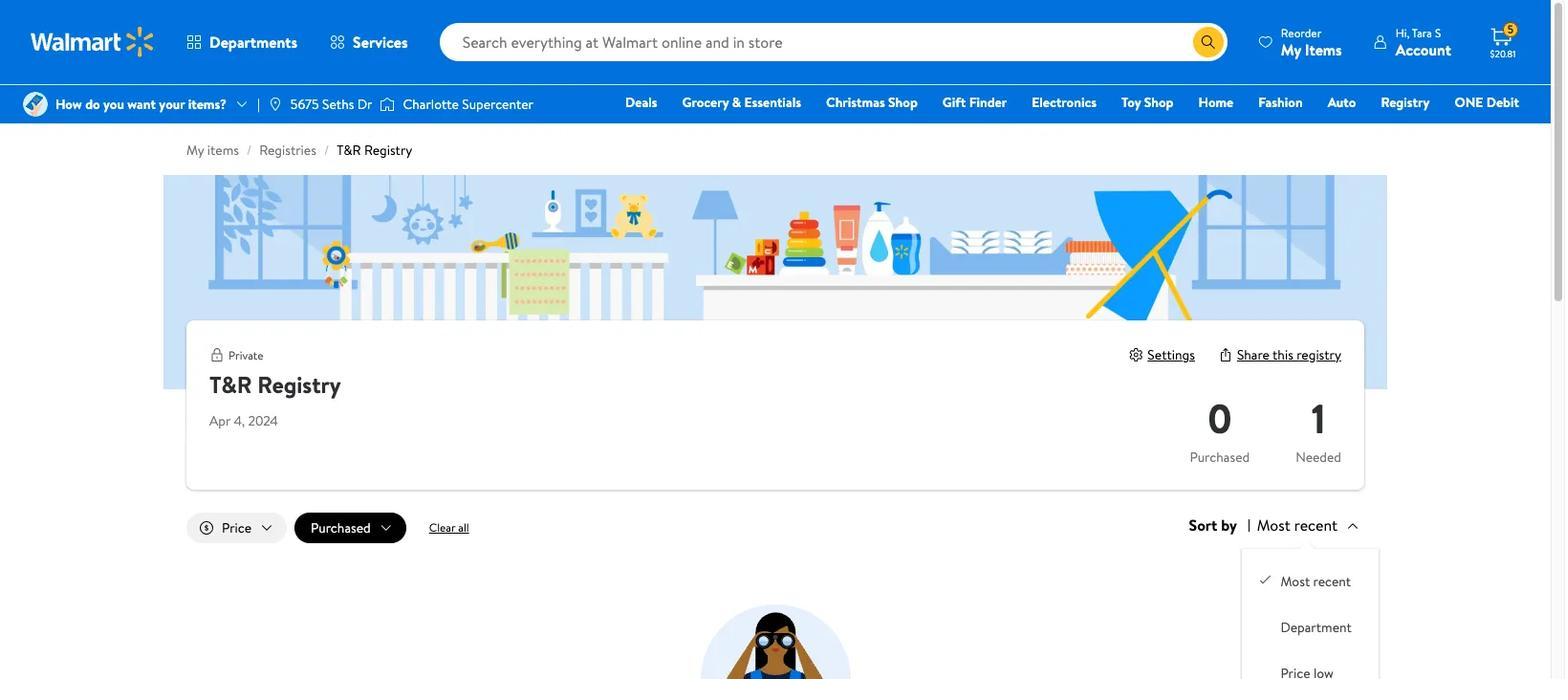 Task type: describe. For each thing, give the bounding box(es) containing it.
essentials
[[745, 93, 802, 112]]

items?
[[188, 95, 227, 114]]

 image for how do you want your items?
[[23, 92, 48, 117]]

clear
[[429, 520, 456, 536]]

1 vertical spatial most
[[1281, 572, 1311, 591]]

0 purchased
[[1190, 390, 1250, 467]]

walmart image
[[31, 27, 155, 57]]

apr
[[209, 411, 231, 430]]

most recent button
[[1250, 513, 1365, 538]]

charlotte
[[403, 95, 459, 114]]

one debit walmart+
[[1455, 93, 1520, 139]]

sort by
[[1189, 515, 1238, 536]]

hi, tara s account
[[1396, 24, 1452, 60]]

all
[[458, 520, 469, 536]]

0 vertical spatial t&r
[[337, 141, 361, 160]]

electronics
[[1032, 93, 1097, 112]]

settings button
[[1129, 345, 1196, 364]]

items
[[207, 141, 239, 160]]

christmas shop
[[826, 93, 918, 112]]

dr
[[357, 95, 372, 114]]

needed
[[1296, 448, 1342, 467]]

5675 seths dr
[[291, 95, 372, 114]]

seths
[[322, 95, 354, 114]]

most recent inside dropdown button
[[1258, 515, 1338, 536]]

one
[[1455, 93, 1484, 112]]

toy shop
[[1122, 93, 1174, 112]]

1 vertical spatial most recent
[[1281, 572, 1352, 591]]

account
[[1396, 39, 1452, 60]]

christmas
[[826, 93, 885, 112]]

price
[[222, 519, 252, 538]]

private
[[229, 347, 264, 363]]

debit
[[1487, 93, 1520, 112]]

share this registry button
[[1219, 345, 1342, 364]]

s
[[1436, 24, 1442, 41]]

one debit link
[[1447, 92, 1529, 113]]

registries link
[[259, 141, 317, 160]]

deals
[[626, 93, 658, 112]]

grocery & essentials link
[[674, 92, 810, 113]]

5 $20.81
[[1491, 21, 1517, 60]]

charlotte supercenter
[[403, 95, 534, 114]]

1 vertical spatial t&r
[[209, 368, 252, 401]]

home link
[[1190, 92, 1243, 113]]

supercenter
[[462, 95, 534, 114]]

deals link
[[617, 92, 666, 113]]

5675
[[291, 95, 319, 114]]

gift
[[943, 93, 966, 112]]

registry link
[[1373, 92, 1439, 113]]

my items / registries / t&r registry
[[187, 141, 413, 160]]

clear all
[[429, 520, 469, 536]]

2 / from the left
[[324, 141, 329, 160]]

1 / from the left
[[247, 141, 252, 160]]

|
[[257, 95, 260, 114]]

your
[[159, 95, 185, 114]]

registry
[[1297, 345, 1342, 364]]

auto link
[[1320, 92, 1365, 113]]

 image for charlotte supercenter
[[380, 95, 395, 114]]

shop for christmas shop
[[889, 93, 918, 112]]



Task type: locate. For each thing, give the bounding box(es) containing it.
clear all button
[[414, 513, 485, 543]]

walmart+ link
[[1454, 119, 1529, 140]]

1 needed
[[1296, 390, 1342, 467]]

fashion link
[[1250, 92, 1312, 113]]

 image
[[268, 97, 283, 112]]

toy
[[1122, 93, 1142, 112]]

my
[[1282, 39, 1302, 60], [187, 141, 204, 160]]

most
[[1258, 515, 1291, 536], [1281, 572, 1311, 591]]

shop right toy
[[1145, 93, 1174, 112]]

t&r down private
[[209, 368, 252, 401]]

5
[[1508, 21, 1515, 38]]

2 shop from the left
[[1145, 93, 1174, 112]]

most up department
[[1281, 572, 1311, 591]]

purchased
[[1190, 448, 1250, 467], [311, 519, 371, 538]]

shop
[[889, 93, 918, 112], [1145, 93, 1174, 112]]

most inside dropdown button
[[1258, 515, 1291, 536]]

0 horizontal spatial t&r
[[209, 368, 252, 401]]

walmart+
[[1463, 120, 1520, 139]]

0 horizontal spatial registry
[[258, 368, 341, 401]]

0 vertical spatial most recent
[[1258, 515, 1338, 536]]

most recent up department
[[1281, 572, 1352, 591]]

Walmart Site-Wide search field
[[440, 23, 1228, 61]]

1 horizontal spatial purchased
[[1190, 448, 1250, 467]]

/ right registries
[[324, 141, 329, 160]]

my items link
[[187, 141, 239, 160]]

reorder my items
[[1282, 24, 1343, 60]]

0 horizontal spatial my
[[187, 141, 204, 160]]

home
[[1199, 93, 1234, 112]]

1 vertical spatial registry
[[364, 141, 413, 160]]

0 vertical spatial registry
[[1382, 93, 1430, 112]]

0
[[1208, 390, 1233, 447]]

Search search field
[[440, 23, 1228, 61]]

1 vertical spatial my
[[187, 141, 204, 160]]

/ right items
[[247, 141, 252, 160]]

department
[[1281, 618, 1352, 637]]

most right the by
[[1258, 515, 1291, 536]]

1 horizontal spatial my
[[1282, 39, 1302, 60]]

by
[[1222, 515, 1238, 536]]

finder
[[970, 93, 1007, 112]]

share
[[1238, 345, 1270, 364]]

/
[[247, 141, 252, 160], [324, 141, 329, 160]]

registry down 'account'
[[1382, 93, 1430, 112]]

0 horizontal spatial shop
[[889, 93, 918, 112]]

registry up the "2024"
[[258, 368, 341, 401]]

1 horizontal spatial shop
[[1145, 93, 1174, 112]]

services button
[[314, 19, 424, 65]]

reorder
[[1282, 24, 1322, 41]]

1 horizontal spatial  image
[[380, 95, 395, 114]]

0 vertical spatial my
[[1282, 39, 1302, 60]]

 image
[[23, 92, 48, 117], [380, 95, 395, 114]]

t&r down seths
[[337, 141, 361, 160]]

 image left how
[[23, 92, 48, 117]]

services
[[353, 32, 408, 53]]

registry inside 'link'
[[1382, 93, 1430, 112]]

0 horizontal spatial  image
[[23, 92, 48, 117]]

1 horizontal spatial /
[[324, 141, 329, 160]]

how do you want your items?
[[55, 95, 227, 114]]

my left the items
[[1282, 39, 1302, 60]]

2 vertical spatial registry
[[258, 368, 341, 401]]

registries
[[259, 141, 317, 160]]

sort
[[1189, 515, 1218, 536]]

0 vertical spatial recent
[[1295, 515, 1338, 536]]

price button
[[187, 513, 287, 543]]

departments
[[209, 32, 298, 53]]

2 horizontal spatial registry
[[1382, 93, 1430, 112]]

want
[[127, 95, 156, 114]]

search icon image
[[1201, 34, 1217, 50]]

1 vertical spatial purchased
[[311, 519, 371, 538]]

$20.81
[[1491, 47, 1517, 60]]

shop right christmas
[[889, 93, 918, 112]]

&
[[732, 93, 741, 112]]

how
[[55, 95, 82, 114]]

electronics link
[[1024, 92, 1106, 113]]

items
[[1306, 39, 1343, 60]]

1 horizontal spatial t&r
[[337, 141, 361, 160]]

1 vertical spatial recent
[[1314, 572, 1352, 591]]

my left items
[[187, 141, 204, 160]]

auto
[[1328, 93, 1357, 112]]

purchased inside dropdown button
[[311, 519, 371, 538]]

registry down dr
[[364, 141, 413, 160]]

None radio
[[1258, 572, 1274, 587]]

gift finder link
[[934, 92, 1016, 113]]

t&r registry
[[209, 368, 341, 401]]

this
[[1273, 345, 1294, 364]]

grocery
[[683, 93, 729, 112]]

gift finder
[[943, 93, 1007, 112]]

settings
[[1148, 345, 1196, 364]]

 image right dr
[[380, 95, 395, 114]]

1 shop from the left
[[889, 93, 918, 112]]

recent
[[1295, 515, 1338, 536], [1314, 572, 1352, 591]]

1
[[1312, 390, 1326, 447]]

recent up department
[[1314, 572, 1352, 591]]

apr 4, 2024
[[209, 411, 278, 430]]

2024
[[248, 411, 278, 430]]

most recent right the by
[[1258, 515, 1338, 536]]

0 vertical spatial purchased
[[1190, 448, 1250, 467]]

fashion
[[1259, 93, 1303, 112]]

christmas shop link
[[818, 92, 927, 113]]

tara
[[1413, 24, 1433, 41]]

registry
[[1382, 93, 1430, 112], [364, 141, 413, 160], [258, 368, 341, 401]]

grocery & essentials
[[683, 93, 802, 112]]

t&r registry link
[[337, 141, 413, 160]]

0 horizontal spatial purchased
[[311, 519, 371, 538]]

recent inside most recent dropdown button
[[1295, 515, 1338, 536]]

departments button
[[170, 19, 314, 65]]

4,
[[234, 411, 245, 430]]

share this registry
[[1238, 345, 1342, 364]]

0 vertical spatial most
[[1258, 515, 1291, 536]]

hi,
[[1396, 24, 1410, 41]]

you
[[103, 95, 124, 114]]

recent down the needed
[[1295, 515, 1338, 536]]

my inside reorder my items
[[1282, 39, 1302, 60]]

do
[[85, 95, 100, 114]]

0 horizontal spatial /
[[247, 141, 252, 160]]

shop for toy shop
[[1145, 93, 1174, 112]]

purchased button
[[295, 513, 406, 543]]

toy shop link
[[1114, 92, 1183, 113]]

1 horizontal spatial registry
[[364, 141, 413, 160]]



Task type: vqa. For each thing, say whether or not it's contained in the screenshot.
Small Animal
no



